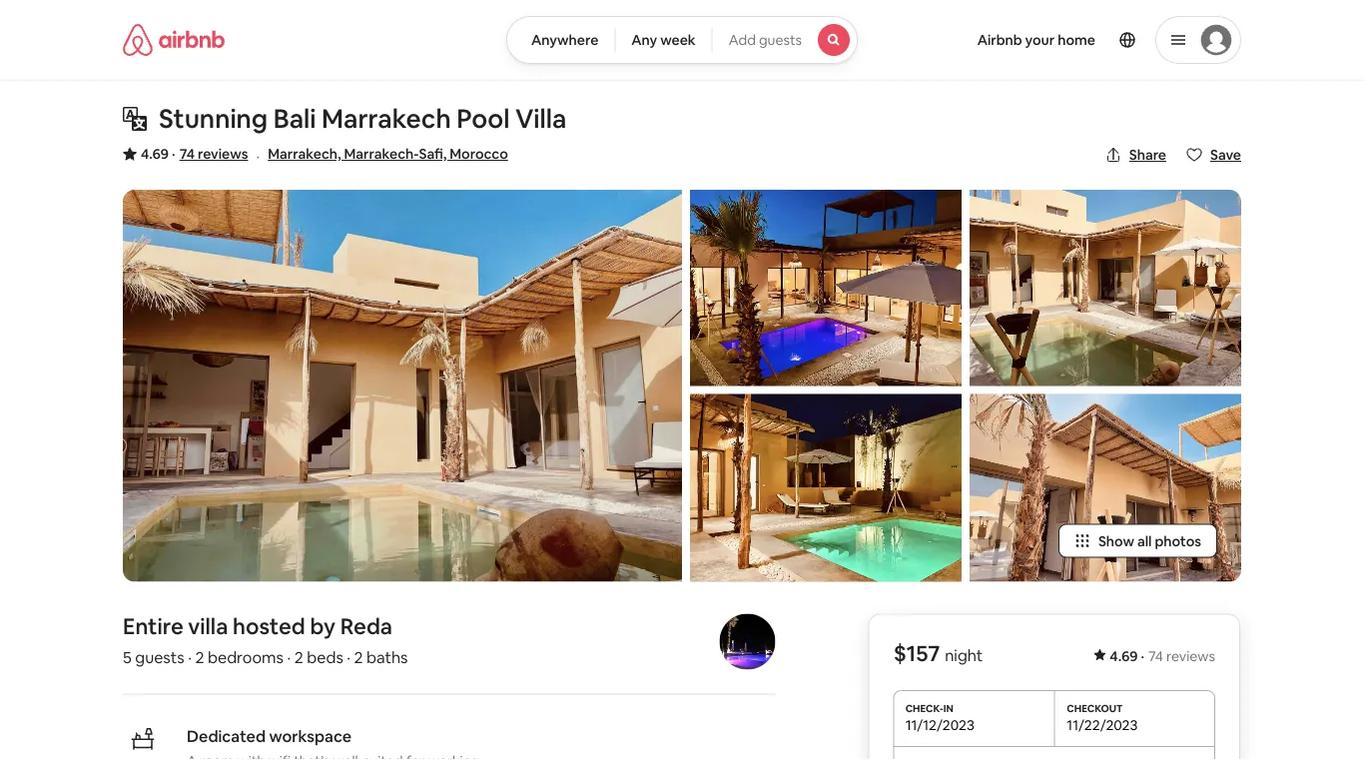 Task type: describe. For each thing, give the bounding box(es) containing it.
dedicated
[[187, 726, 266, 747]]

villa
[[516, 102, 567, 135]]

safi,
[[419, 145, 447, 163]]

hosted
[[233, 612, 305, 641]]

0 horizontal spatial 74
[[179, 145, 195, 163]]

1 2 from the left
[[195, 647, 204, 668]]

· inside · marrakech, marrakech-safi, morocco
[[256, 145, 260, 166]]

add guests
[[729, 31, 802, 49]]

marrakech, marrakech-safi, morocco button
[[268, 142, 508, 166]]

airbnb your home
[[978, 31, 1096, 49]]

none search field containing anywhere
[[506, 16, 858, 64]]

stunning bali marrakech pool villa image 3 image
[[690, 394, 962, 582]]

any week button
[[615, 16, 713, 64]]

add
[[729, 31, 756, 49]]

0 vertical spatial 4.69 · 74 reviews
[[141, 145, 248, 163]]

workspace
[[269, 726, 352, 747]]

0 vertical spatial 4.69
[[141, 145, 169, 163]]

automatically translated title: stunning bali marrakech pool villa image
[[123, 107, 147, 131]]

baths
[[367, 647, 408, 668]]

airbnb your home link
[[966, 19, 1108, 61]]

11/12/2023
[[906, 716, 975, 734]]

stunning
[[159, 102, 268, 135]]

pool
[[457, 102, 510, 135]]

home
[[1058, 31, 1096, 49]]

save
[[1211, 146, 1242, 164]]

guests inside entire villa hosted by reda 5 guests · 2 bedrooms · 2 beds · 2 baths
[[135, 647, 184, 668]]

show all photos button
[[1059, 524, 1218, 558]]

airbnb
[[978, 31, 1023, 49]]

1 horizontal spatial 74
[[1149, 647, 1164, 665]]

stunning bali marrakech pool villa image 5 image
[[970, 394, 1242, 582]]

your
[[1026, 31, 1055, 49]]

bedrooms
[[208, 647, 284, 668]]

villa
[[188, 612, 228, 641]]

74 reviews button
[[179, 144, 248, 164]]

$157
[[894, 639, 941, 667]]

anywhere
[[531, 31, 599, 49]]



Task type: locate. For each thing, give the bounding box(es) containing it.
entire villa hosted by reda 5 guests · 2 bedrooms · 2 beds · 2 baths
[[123, 612, 408, 668]]

1 vertical spatial 74
[[1149, 647, 1164, 665]]

4.69 · 74 reviews down stunning
[[141, 145, 248, 163]]

1 horizontal spatial reviews
[[1167, 647, 1216, 665]]

· marrakech, marrakech-safi, morocco
[[256, 145, 508, 166]]

show all photos
[[1099, 532, 1202, 550]]

1 horizontal spatial guests
[[759, 31, 802, 49]]

74
[[179, 145, 195, 163], [1149, 647, 1164, 665]]

save button
[[1179, 138, 1250, 172]]

5
[[123, 647, 132, 668]]

stunning bali marrakech pool villa image 4 image
[[970, 190, 1242, 386]]

0 vertical spatial guests
[[759, 31, 802, 49]]

marrakech,
[[268, 145, 341, 163]]

3 2 from the left
[[354, 647, 363, 668]]

learn more about the host, reda. image
[[720, 614, 776, 670], [720, 614, 776, 670]]

2 down the villa
[[195, 647, 204, 668]]

11/22/2023
[[1067, 716, 1138, 734]]

0 horizontal spatial 2
[[195, 647, 204, 668]]

share
[[1130, 146, 1167, 164]]

all
[[1138, 532, 1152, 550]]

4.69 · 74 reviews
[[141, 145, 248, 163], [1110, 647, 1216, 665]]

1 horizontal spatial 2
[[294, 647, 303, 668]]

stunning bali marrakech pool villa image 2 image
[[690, 190, 962, 386]]

stunning bali marrakech pool villa
[[159, 102, 567, 135]]

4.69 up 11/22/2023
[[1110, 647, 1138, 665]]

0 horizontal spatial 4.69 · 74 reviews
[[141, 145, 248, 163]]

2
[[195, 647, 204, 668], [294, 647, 303, 668], [354, 647, 363, 668]]

1 vertical spatial 4.69 · 74 reviews
[[1110, 647, 1216, 665]]

reviews
[[198, 145, 248, 163], [1167, 647, 1216, 665]]

entire
[[123, 612, 183, 641]]

profile element
[[882, 0, 1242, 80]]

morocco
[[450, 145, 508, 163]]

2 horizontal spatial 2
[[354, 647, 363, 668]]

guests down entire on the left bottom of page
[[135, 647, 184, 668]]

marrakech
[[322, 102, 451, 135]]

0 vertical spatial reviews
[[198, 145, 248, 163]]

$157 night
[[894, 639, 983, 667]]

4.69
[[141, 145, 169, 163], [1110, 647, 1138, 665]]

guests inside button
[[759, 31, 802, 49]]

add guests button
[[712, 16, 858, 64]]

share button
[[1098, 138, 1175, 172]]

·
[[172, 145, 175, 163], [256, 145, 260, 166], [1141, 647, 1145, 665], [188, 647, 192, 668], [287, 647, 291, 668], [347, 647, 351, 668]]

show
[[1099, 532, 1135, 550]]

1 horizontal spatial 4.69 · 74 reviews
[[1110, 647, 1216, 665]]

stunning bali marrakech pool villa image 1 image
[[123, 190, 682, 582]]

anywhere button
[[506, 16, 616, 64]]

bali
[[273, 102, 316, 135]]

beds
[[307, 647, 343, 668]]

0 vertical spatial 74
[[179, 145, 195, 163]]

0 horizontal spatial 4.69
[[141, 145, 169, 163]]

2 left baths
[[354, 647, 363, 668]]

2 2 from the left
[[294, 647, 303, 668]]

1 vertical spatial 4.69
[[1110, 647, 1138, 665]]

2 left beds
[[294, 647, 303, 668]]

4.69 down automatically translated title: stunning bali marrakech pool villa icon
[[141, 145, 169, 163]]

any
[[632, 31, 658, 49]]

1 vertical spatial reviews
[[1167, 647, 1216, 665]]

1 vertical spatial guests
[[135, 647, 184, 668]]

week
[[661, 31, 696, 49]]

by reda
[[310, 612, 393, 641]]

dedicated workspace
[[187, 726, 352, 747]]

0 horizontal spatial reviews
[[198, 145, 248, 163]]

guests right the add
[[759, 31, 802, 49]]

night
[[945, 645, 983, 665]]

4.69 · 74 reviews up 11/22/2023
[[1110, 647, 1216, 665]]

1 horizontal spatial 4.69
[[1110, 647, 1138, 665]]

None search field
[[506, 16, 858, 64]]

0 horizontal spatial guests
[[135, 647, 184, 668]]

photos
[[1155, 532, 1202, 550]]

any week
[[632, 31, 696, 49]]

guests
[[759, 31, 802, 49], [135, 647, 184, 668]]

marrakech-
[[344, 145, 419, 163]]



Task type: vqa. For each thing, say whether or not it's contained in the screenshot.
villa
yes



